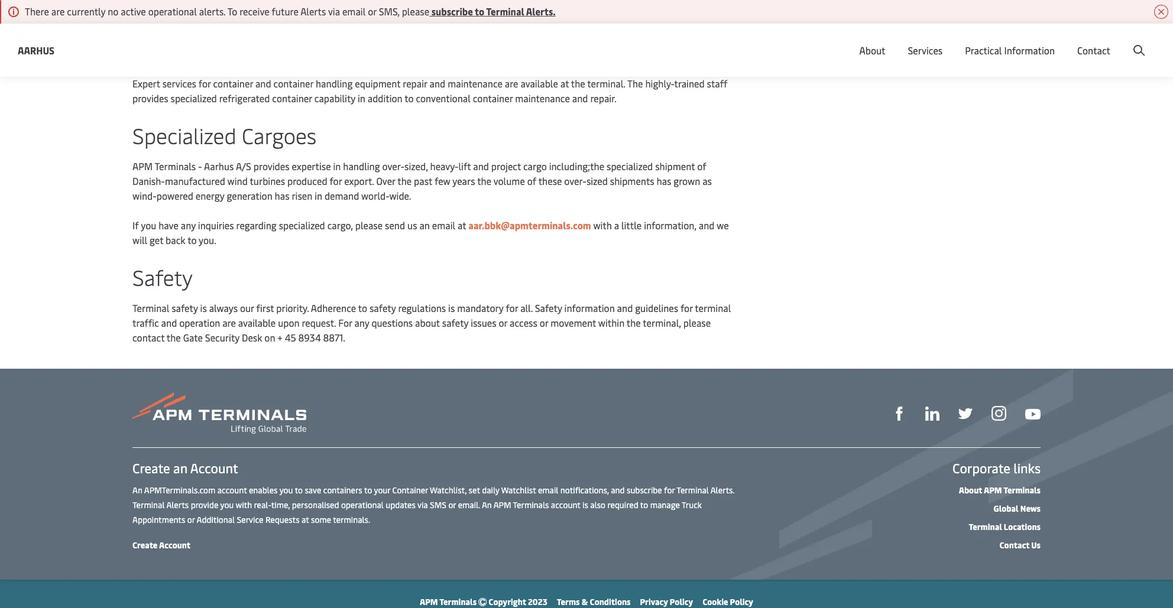 Task type: vqa. For each thing, say whether or not it's contained in the screenshot.
the bottom 70
no



Task type: locate. For each thing, give the bounding box(es) containing it.
provides up turbines at left top
[[254, 160, 290, 173]]

2023
[[528, 597, 548, 608]]

to down repair
[[405, 92, 414, 105]]

about for about apm terminals
[[959, 485, 983, 496]]

the left highly-
[[628, 77, 643, 90]]

1 vertical spatial global
[[994, 503, 1019, 515]]

please
[[402, 5, 429, 18], [355, 219, 383, 232], [684, 316, 711, 329]]

truck
[[601, 0, 623, 7]]

from
[[654, 0, 675, 7]]

1 vertical spatial contact
[[1000, 540, 1030, 551]]

email right us
[[432, 219, 456, 232]]

please right 'terminal,'
[[684, 316, 711, 329]]

0 horizontal spatial traffic
[[133, 316, 159, 329]]

apm up danish-
[[133, 160, 153, 173]]

the inside the copenhagen rail terminal is ideally located close to the main customers and distribution centers, removing truck traffic from copenhagen streets and danish highways.
[[367, 0, 381, 7]]

0 horizontal spatial via
[[328, 5, 340, 18]]

also
[[590, 500, 606, 511]]

and inside an apmterminals.com account enables you to save containers to your container watchlist, set daily watchlist email notifications, and subscribe for terminal alerts. terminal alerts provide you with real-time, personalised operational updates via sms or email. an apm terminals account is also required to manage truck appointments or additional service requests at some terminals.
[[611, 485, 625, 496]]

create up 'apmterminals.com'
[[133, 460, 170, 477]]

0 vertical spatial aarhus
[[18, 43, 55, 56]]

at left terminal.
[[561, 77, 569, 90]]

rail
[[205, 0, 219, 7]]

2 vertical spatial specialized
[[279, 219, 325, 232]]

+
[[278, 331, 283, 344]]

1 horizontal spatial safety
[[370, 302, 396, 315]]

0 vertical spatial provides
[[133, 92, 168, 105]]

policy right privacy
[[670, 597, 693, 608]]

1 vertical spatial account
[[551, 500, 581, 511]]

an up 'apmterminals.com'
[[173, 460, 188, 477]]

these
[[539, 174, 562, 188]]

are inside terminal safety is always our first priority. adherence to safety regulations is mandatory for all. safety information and guidelines for terminal traffic and operation are available upon request. for any questions about safety issues or access or movement within the terminal, please contact the gate security desk on + 45 8934 8871.
[[223, 316, 236, 329]]

0 vertical spatial account
[[1116, 35, 1151, 48]]

safety right about on the left
[[442, 316, 469, 329]]

1 vertical spatial any
[[355, 316, 369, 329]]

services
[[908, 44, 943, 57]]

0 horizontal spatial please
[[355, 219, 383, 232]]

terminal up highways.
[[221, 0, 257, 7]]

and up the required at the right of page
[[611, 485, 625, 496]]

policy for cookie policy
[[730, 597, 754, 608]]

at for aar.bbk@apmterminals.com
[[458, 219, 466, 232]]

2 horizontal spatial safety
[[442, 316, 469, 329]]

1 vertical spatial terminal
[[695, 302, 731, 315]]

1 horizontal spatial of
[[698, 160, 707, 173]]

2 horizontal spatial at
[[561, 77, 569, 90]]

with up service
[[236, 500, 252, 511]]

1 horizontal spatial available
[[521, 77, 558, 90]]

switch
[[841, 34, 869, 47]]

please right "sms,"
[[402, 5, 429, 18]]

the
[[133, 0, 148, 7], [628, 77, 643, 90]]

1 vertical spatial aarhus
[[204, 160, 234, 173]]

subscribe
[[432, 5, 473, 18], [627, 485, 662, 496]]

aarhus right - at the top of page
[[204, 160, 234, 173]]

operational up terminals.
[[341, 500, 384, 511]]

subscribe inside an apmterminals.com account enables you to save containers to your container watchlist, set daily watchlist email notifications, and subscribe for terminal alerts. terminal alerts provide you with real-time, personalised operational updates via sms or email. an apm terminals account is also required to manage truck appointments or additional service requests at some terminals.
[[627, 485, 662, 496]]

desk
[[242, 331, 262, 344]]

specialized inside apm terminals - aarhus a/s provides expertise in handling over-sized, heavy-lift and project cargo including;the specialized shipment of danish-manufactured wind turbines produced for export. over the past few years the volume of these over-sized shipments has grown as wind-powered energy generation has risen in demand world-wide.
[[607, 160, 653, 173]]

to right customers at the top of page
[[475, 5, 485, 18]]

provides down expert
[[133, 92, 168, 105]]

1 vertical spatial available
[[238, 316, 276, 329]]

1 horizontal spatial an
[[482, 500, 492, 511]]

0 horizontal spatial over-
[[382, 160, 405, 173]]

copenhagen right from
[[677, 0, 730, 7]]

handling up capability
[[316, 77, 353, 90]]

1 vertical spatial the
[[628, 77, 643, 90]]

0 vertical spatial available
[[521, 77, 558, 90]]

centers,
[[523, 0, 557, 7]]

0 horizontal spatial copenhagen
[[150, 0, 203, 7]]

manufactured
[[165, 174, 225, 188]]

aarhus link
[[18, 43, 55, 58]]

1 policy from the left
[[670, 597, 693, 608]]

or left "sms,"
[[368, 5, 377, 18]]

there
[[25, 5, 49, 18]]

2 copenhagen from the left
[[677, 0, 730, 7]]

1 vertical spatial specialized
[[607, 160, 653, 173]]

over-
[[382, 160, 405, 173], [565, 174, 587, 188]]

0 vertical spatial about
[[860, 44, 886, 57]]

1 vertical spatial with
[[236, 500, 252, 511]]

few
[[435, 174, 451, 188]]

repair
[[403, 77, 427, 90]]

and right lift
[[473, 160, 489, 173]]

0 horizontal spatial about
[[860, 44, 886, 57]]

0 horizontal spatial you
[[141, 219, 156, 232]]

gate
[[183, 331, 203, 344]]

first
[[256, 302, 274, 315]]

1 horizontal spatial email
[[432, 219, 456, 232]]

email inside an apmterminals.com account enables you to save containers to your container watchlist, set daily watchlist email notifications, and subscribe for terminal alerts. terminal alerts provide you with real-time, personalised operational updates via sms or email. an apm terminals account is also required to manage truck appointments or additional service requests at some terminals.
[[538, 485, 559, 496]]

terminal inside terminal safety is always our first priority. adherence to safety regulations is mandatory for all. safety information and guidelines for terminal traffic and operation are available upon request. for any questions about safety issues or access or movement within the terminal, please contact the gate security desk on + 45 8934 8871.
[[695, 302, 731, 315]]

watchlist
[[501, 485, 536, 496]]

1 horizontal spatial any
[[355, 316, 369, 329]]

1 vertical spatial alerts
[[167, 500, 189, 511]]

over- down the including;the
[[565, 174, 587, 188]]

has
[[657, 174, 672, 188], [275, 189, 290, 202]]

policy right cookie
[[730, 597, 754, 608]]

0 horizontal spatial with
[[236, 500, 252, 511]]

1 vertical spatial create
[[133, 460, 170, 477]]

are
[[51, 5, 65, 18], [505, 77, 518, 90], [223, 316, 236, 329]]

any inside terminal safety is always our first priority. adherence to safety regulations is mandatory for all. safety information and guidelines for terminal traffic and operation are available upon request. for any questions about safety issues or access or movement within the terminal, please contact the gate security desk on + 45 8934 8871.
[[355, 316, 369, 329]]

0 horizontal spatial provides
[[133, 92, 168, 105]]

apm down 'corporate links'
[[984, 485, 1002, 496]]

if
[[133, 219, 139, 232]]

grown
[[674, 174, 701, 188]]

priority.
[[276, 302, 309, 315]]

via
[[328, 5, 340, 18], [418, 500, 428, 511]]

alerts down 'apmterminals.com'
[[167, 500, 189, 511]]

at down years
[[458, 219, 466, 232]]

is inside an apmterminals.com account enables you to save containers to your container watchlist, set daily watchlist email notifications, and subscribe for terminal alerts. terminal alerts provide you with real-time, personalised operational updates via sms or email. an apm terminals account is also required to manage truck appointments or additional service requests at some terminals.
[[583, 500, 588, 511]]

sms
[[430, 500, 447, 511]]

addition
[[368, 92, 403, 105]]

0 vertical spatial traffic
[[625, 0, 652, 7]]

0 horizontal spatial safety
[[172, 302, 198, 315]]

terminals left ⓒ
[[440, 597, 477, 608]]

has left risen
[[275, 189, 290, 202]]

0 vertical spatial you
[[141, 219, 156, 232]]

0 vertical spatial global
[[945, 35, 973, 48]]

via left sms
[[418, 500, 428, 511]]

please left "send"
[[355, 219, 383, 232]]

as
[[703, 174, 712, 188]]

the up "wide."
[[398, 174, 412, 188]]

2 horizontal spatial in
[[358, 92, 365, 105]]

contact for contact us
[[1000, 540, 1030, 551]]

0 vertical spatial of
[[698, 160, 707, 173]]

the copenhagen rail terminal is ideally located close to the main customers and distribution centers, removing truck traffic from copenhagen streets and danish highways.
[[133, 0, 730, 22]]

operation
[[179, 316, 220, 329]]

an up appointments
[[133, 485, 142, 496]]

0 horizontal spatial policy
[[670, 597, 693, 608]]

email
[[342, 5, 366, 18], [432, 219, 456, 232], [538, 485, 559, 496]]

you up time, at the left
[[280, 485, 293, 496]]

0 horizontal spatial subscribe
[[432, 5, 473, 18]]

adherence
[[311, 302, 356, 315]]

or right issues
[[499, 316, 508, 329]]

1 horizontal spatial at
[[458, 219, 466, 232]]

about
[[860, 44, 886, 57], [959, 485, 983, 496]]

1 vertical spatial handling
[[343, 160, 380, 173]]

save
[[305, 485, 321, 496]]

0 vertical spatial account
[[217, 485, 247, 496]]

account down 'notifications,'
[[551, 500, 581, 511]]

1 horizontal spatial policy
[[730, 597, 754, 608]]

safety inside terminal safety is always our first priority. adherence to safety regulations is mandatory for all. safety information and guidelines for terminal traffic and operation are available upon request. for any questions about safety issues or access or movement within the terminal, please contact the gate security desk on + 45 8934 8871.
[[535, 302, 562, 315]]

real-
[[254, 500, 271, 511]]

1 horizontal spatial traffic
[[625, 0, 652, 7]]

1 horizontal spatial the
[[628, 77, 643, 90]]

global inside global menu button
[[945, 35, 973, 48]]

0 horizontal spatial available
[[238, 316, 276, 329]]

and inside "with a little information, and we will get back to you."
[[699, 219, 715, 232]]

is
[[259, 0, 266, 7], [200, 302, 207, 315], [448, 302, 455, 315], [583, 500, 588, 511]]

to inside expert services for container and container handling equipment repair and maintenance are available at the terminal. the highly-trained staff provides specialized refrigerated container capability in addition to conventional container maintenance and repair.
[[405, 92, 414, 105]]

aarhus inside apm terminals - aarhus a/s provides expertise in handling over-sized, heavy-lift and project cargo including;the specialized shipment of danish-manufactured wind turbines produced for export. over the past few years the volume of these over-sized shipments has grown as wind-powered energy generation has risen in demand world-wide.
[[204, 160, 234, 173]]

terminal locations
[[969, 522, 1041, 533]]

any right for
[[355, 316, 369, 329]]

subscribe right main
[[432, 5, 473, 18]]

global for global menu
[[945, 35, 973, 48]]

0 horizontal spatial specialized
[[171, 92, 217, 105]]

terminals up the manufactured
[[155, 160, 196, 173]]

create down appointments
[[133, 540, 158, 551]]

contact us
[[1000, 540, 1041, 551]]

1 horizontal spatial safety
[[535, 302, 562, 315]]

email left "sms,"
[[342, 5, 366, 18]]

and left danish
[[165, 9, 180, 22]]

with inside "with a little information, and we will get back to you."
[[594, 219, 612, 232]]

1 horizontal spatial account
[[551, 500, 581, 511]]

1 vertical spatial an
[[173, 460, 188, 477]]

traffic up contact
[[133, 316, 159, 329]]

0 horizontal spatial aarhus
[[18, 43, 55, 56]]

1 vertical spatial provides
[[254, 160, 290, 173]]

truck
[[682, 500, 702, 511]]

safety up the operation
[[172, 302, 198, 315]]

apm terminals ⓒ copyright 2023
[[420, 597, 548, 608]]

0 horizontal spatial terminal
[[221, 0, 257, 7]]

1 vertical spatial maintenance
[[515, 92, 570, 105]]

subscribe up manage
[[627, 485, 662, 496]]

for right services at the left top
[[199, 77, 211, 90]]

available
[[521, 77, 558, 90], [238, 316, 276, 329]]

issues
[[471, 316, 497, 329]]

1 vertical spatial traffic
[[133, 316, 159, 329]]

&
[[582, 597, 588, 608]]

0 vertical spatial in
[[358, 92, 365, 105]]

aar.bbk@apmterminals.com
[[469, 219, 591, 232]]

ideally
[[268, 0, 295, 7]]

our
[[240, 302, 254, 315]]

specialized down risen
[[279, 219, 325, 232]]

global up the terminal locations link
[[994, 503, 1019, 515]]

create account
[[133, 540, 191, 551]]

0 horizontal spatial alerts.
[[526, 5, 556, 18]]

0 horizontal spatial the
[[133, 0, 148, 7]]

instagram image
[[992, 407, 1007, 421]]

2 horizontal spatial email
[[538, 485, 559, 496]]

questions
[[372, 316, 413, 329]]

in right expertise
[[333, 160, 341, 173]]

account left the enables
[[217, 485, 247, 496]]

global news link
[[994, 503, 1041, 515]]

you right 'if'
[[141, 219, 156, 232]]

specialized up shipments
[[607, 160, 653, 173]]

0 vertical spatial alerts.
[[526, 5, 556, 18]]

0 horizontal spatial alerts
[[167, 500, 189, 511]]

provides inside expert services for container and container handling equipment repair and maintenance are available at the terminal. the highly-trained staff provides specialized refrigerated container capability in addition to conventional container maintenance and repair.
[[133, 92, 168, 105]]

or
[[368, 5, 377, 18], [499, 316, 508, 329], [540, 316, 549, 329], [449, 500, 456, 511], [187, 515, 195, 526]]

located
[[298, 0, 329, 7]]

1 horizontal spatial via
[[418, 500, 428, 511]]

an right us
[[420, 219, 430, 232]]

safety right all. at the left of page
[[535, 302, 562, 315]]

2 horizontal spatial you
[[280, 485, 293, 496]]

the left main
[[367, 0, 381, 7]]

cookie
[[703, 597, 728, 608]]

for inside expert services for container and container handling equipment repair and maintenance are available at the terminal. the highly-trained staff provides specialized refrigerated container capability in addition to conventional container maintenance and repair.
[[199, 77, 211, 90]]

apm left ⓒ
[[420, 597, 438, 608]]

or down provide
[[187, 515, 195, 526]]

0 vertical spatial safety
[[133, 263, 193, 292]]

youtube image
[[1026, 409, 1041, 420]]

for left all. at the left of page
[[506, 302, 518, 315]]

terminals up global news link
[[1004, 485, 1041, 496]]

1 horizontal spatial in
[[333, 160, 341, 173]]

handling inside expert services for container and container handling equipment repair and maintenance are available at the terminal. the highly-trained staff provides specialized refrigerated container capability in addition to conventional container maintenance and repair.
[[316, 77, 353, 90]]

is left mandatory
[[448, 302, 455, 315]]

global news
[[994, 503, 1041, 515]]

of down cargo
[[527, 174, 537, 188]]

0 vertical spatial are
[[51, 5, 65, 18]]

0 vertical spatial an
[[133, 485, 142, 496]]

specialized down services at the left top
[[171, 92, 217, 105]]

corporate
[[953, 460, 1011, 477]]

operational right active in the left top of the page
[[148, 5, 197, 18]]

safety down get
[[133, 263, 193, 292]]

and up contact
[[161, 316, 177, 329]]

account down appointments
[[159, 540, 191, 551]]

apm down daily
[[494, 500, 511, 511]]

2 policy from the left
[[730, 597, 754, 608]]

and left repair.
[[572, 92, 588, 105]]

create account link
[[133, 540, 191, 551]]

close alert image
[[1155, 5, 1169, 19]]

removing
[[559, 0, 599, 7]]

via right the future
[[328, 5, 340, 18]]

1 horizontal spatial alerts.
[[711, 485, 735, 496]]

1 vertical spatial are
[[505, 77, 518, 90]]

an down daily
[[482, 500, 492, 511]]

terminals inside apm terminals - aarhus a/s provides expertise in handling over-sized, heavy-lift and project cargo including;the specialized shipment of danish-manufactured wind turbines produced for export. over the past few years the volume of these over-sized shipments has grown as wind-powered energy generation has risen in demand world-wide.
[[155, 160, 196, 173]]

terminals inside an apmterminals.com account enables you to save containers to your container watchlist, set daily watchlist email notifications, and subscribe for terminal alerts. terminal alerts provide you with real-time, personalised operational updates via sms or email. an apm terminals account is also required to manage truck appointments or additional service requests at some terminals.
[[513, 500, 549, 511]]

ⓒ
[[479, 597, 487, 608]]

global for global news
[[994, 503, 1019, 515]]

safety up questions
[[370, 302, 396, 315]]

at inside expert services for container and container handling equipment repair and maintenance are available at the terminal. the highly-trained staff provides specialized refrigerated container capability in addition to conventional container maintenance and repair.
[[561, 77, 569, 90]]

0 horizontal spatial email
[[342, 5, 366, 18]]

the left gate
[[167, 331, 181, 344]]

powered
[[157, 189, 193, 202]]

to left manage
[[641, 500, 648, 511]]

specialized cargoes
[[133, 121, 317, 150]]

account right contact popup button
[[1116, 35, 1151, 48]]

copenhagen up danish
[[150, 0, 203, 7]]

and left we on the top of the page
[[699, 219, 715, 232]]

email right watchlist
[[538, 485, 559, 496]]

any up 'back'
[[181, 219, 196, 232]]

shipments
[[610, 174, 655, 188]]

are inside expert services for container and container handling equipment repair and maintenance are available at the terminal. the highly-trained staff provides specialized refrigerated container capability in addition to conventional container maintenance and repair.
[[505, 77, 518, 90]]

containers
[[323, 485, 362, 496]]

traffic left from
[[625, 0, 652, 7]]

1 vertical spatial subscribe
[[627, 485, 662, 496]]

to left you.
[[188, 234, 197, 247]]

some
[[311, 515, 331, 526]]

create right /
[[1087, 35, 1114, 48]]

terminals down watchlist
[[513, 500, 549, 511]]

0 horizontal spatial are
[[51, 5, 65, 18]]

1 horizontal spatial an
[[420, 219, 430, 232]]

services button
[[908, 24, 943, 77]]

corporate links
[[953, 460, 1041, 477]]

0 horizontal spatial account
[[217, 485, 247, 496]]

of up the as
[[698, 160, 707, 173]]

terminal inside terminal safety is always our first priority. adherence to safety regulations is mandatory for all. safety information and guidelines for terminal traffic and operation are available upon request. for any questions about safety issues or access or movement within the terminal, please contact the gate security desk on + 45 8934 8871.
[[133, 302, 169, 315]]

1 vertical spatial over-
[[565, 174, 587, 188]]

terminal right guidelines
[[695, 302, 731, 315]]

you up additional
[[220, 500, 234, 511]]

account
[[217, 485, 247, 496], [551, 500, 581, 511]]

copyright
[[489, 597, 526, 608]]

0 vertical spatial the
[[133, 0, 148, 7]]

apm inside an apmterminals.com account enables you to save containers to your container watchlist, set daily watchlist email notifications, and subscribe for terminal alerts. terminal alerts provide you with real-time, personalised operational updates via sms or email. an apm terminals account is also required to manage truck appointments or additional service requests at some terminals.
[[494, 500, 511, 511]]

conditions
[[590, 597, 631, 608]]

at inside an apmterminals.com account enables you to save containers to your container watchlist, set daily watchlist email notifications, and subscribe for terminal alerts. terminal alerts provide you with real-time, personalised operational updates via sms or email. an apm terminals account is also required to manage truck appointments or additional service requests at some terminals.
[[302, 515, 309, 526]]

1 vertical spatial operational
[[341, 500, 384, 511]]

currently
[[67, 5, 105, 18]]

the up "streets"
[[133, 0, 148, 7]]

0 vertical spatial alerts
[[301, 5, 326, 18]]

0 horizontal spatial has
[[275, 189, 290, 202]]

terminals
[[155, 160, 196, 173], [1004, 485, 1041, 496], [513, 500, 549, 511], [440, 597, 477, 608]]

is left ideally
[[259, 0, 266, 7]]

0 horizontal spatial maintenance
[[448, 77, 503, 90]]

lift
[[459, 160, 471, 173]]

0 vertical spatial subscribe
[[432, 5, 473, 18]]

global left menu
[[945, 35, 973, 48]]

1 vertical spatial has
[[275, 189, 290, 202]]

at
[[561, 77, 569, 90], [458, 219, 466, 232], [302, 515, 309, 526]]

personalised
[[292, 500, 339, 511]]

the left terminal.
[[571, 77, 585, 90]]

will
[[133, 234, 147, 247]]

to inside "with a little information, and we will get back to you."
[[188, 234, 197, 247]]

for up manage
[[664, 485, 675, 496]]



Task type: describe. For each thing, give the bounding box(es) containing it.
close
[[332, 0, 354, 7]]

always
[[209, 302, 238, 315]]

via inside an apmterminals.com account enables you to save containers to your container watchlist, set daily watchlist email notifications, and subscribe for terminal alerts. terminal alerts provide you with real-time, personalised operational updates via sms or email. an apm terminals account is also required to manage truck appointments or additional service requests at some terminals.
[[418, 500, 428, 511]]

linkedin image
[[926, 407, 940, 421]]

provide
[[191, 500, 218, 511]]

danish
[[183, 9, 211, 22]]

locations
[[1004, 522, 1041, 533]]

0 horizontal spatial an
[[133, 485, 142, 496]]

create an account
[[133, 460, 238, 477]]

security
[[205, 331, 240, 344]]

to inside terminal safety is always our first priority. adherence to safety regulations is mandatory for all. safety information and guidelines for terminal traffic and operation are available upon request. for any questions about safety issues or access or movement within the terminal, please contact the gate security desk on + 45 8934 8871.
[[358, 302, 367, 315]]

information,
[[644, 219, 697, 232]]

subscribe to terminal alerts. link
[[429, 5, 556, 18]]

1 horizontal spatial alerts
[[301, 5, 326, 18]]

expert
[[133, 77, 160, 90]]

past
[[414, 174, 432, 188]]

links
[[1014, 460, 1041, 477]]

repair.
[[591, 92, 617, 105]]

the right years
[[477, 174, 492, 188]]

the inside expert services for container and container handling equipment repair and maintenance are available at the terminal. the highly-trained staff provides specialized refrigerated container capability in addition to conventional container maintenance and repair.
[[628, 77, 643, 90]]

a
[[614, 219, 619, 232]]

privacy
[[640, 597, 668, 608]]

request.
[[302, 316, 336, 329]]

the inside the copenhagen rail terminal is ideally located close to the main customers and distribution centers, removing truck traffic from copenhagen streets and danish highways.
[[133, 0, 148, 7]]

generation
[[227, 189, 272, 202]]

to inside the copenhagen rail terminal is ideally located close to the main customers and distribution centers, removing truck traffic from copenhagen streets and danish highways.
[[356, 0, 365, 7]]

available inside expert services for container and container handling equipment repair and maintenance are available at the terminal. the highly-trained staff provides specialized refrigerated container capability in addition to conventional container maintenance and repair.
[[521, 77, 558, 90]]

and inside apm terminals - aarhus a/s provides expertise in handling over-sized, heavy-lift and project cargo including;the specialized shipment of danish-manufactured wind turbines produced for export. over the past few years the volume of these over-sized shipments has grown as wind-powered energy generation has risen in demand world-wide.
[[473, 160, 489, 173]]

for
[[338, 316, 352, 329]]

fill 44 link
[[959, 406, 973, 421]]

0 vertical spatial maintenance
[[448, 77, 503, 90]]

1 horizontal spatial maintenance
[[515, 92, 570, 105]]

email for via
[[342, 5, 366, 18]]

apmt footer logo image
[[133, 393, 306, 434]]

service
[[237, 515, 264, 526]]

us
[[1032, 540, 1041, 551]]

wind-
[[133, 189, 157, 202]]

2 vertical spatial in
[[315, 189, 322, 202]]

alerts inside an apmterminals.com account enables you to save containers to your container watchlist, set daily watchlist email notifications, and subscribe for terminal alerts. terminal alerts provide you with real-time, personalised operational updates via sms or email. an apm terminals account is also required to manage truck appointments or additional service requests at some terminals.
[[167, 500, 189, 511]]

and up within
[[617, 302, 633, 315]]

highways.
[[213, 9, 255, 22]]

about for about
[[860, 44, 886, 57]]

login / create account link
[[1034, 24, 1151, 59]]

1 vertical spatial of
[[527, 174, 537, 188]]

produced
[[287, 174, 327, 188]]

specialized inside expert services for container and container handling equipment repair and maintenance are available at the terminal. the highly-trained staff provides specialized refrigerated container capability in addition to conventional container maintenance and repair.
[[171, 92, 217, 105]]

movement
[[551, 316, 596, 329]]

sized,
[[405, 160, 428, 173]]

is inside the copenhagen rail terminal is ideally located close to the main customers and distribution centers, removing truck traffic from copenhagen streets and danish highways.
[[259, 0, 266, 7]]

expertise
[[292, 160, 331, 173]]

in inside expert services for container and container handling equipment repair and maintenance are available at the terminal. the highly-trained staff provides specialized refrigerated container capability in addition to conventional container maintenance and repair.
[[358, 92, 365, 105]]

is up the operation
[[200, 302, 207, 315]]

turbines
[[250, 174, 285, 188]]

wind
[[227, 174, 248, 188]]

access
[[510, 316, 538, 329]]

45
[[285, 331, 296, 344]]

login
[[1056, 35, 1079, 48]]

active
[[121, 5, 146, 18]]

to left your
[[364, 485, 372, 496]]

and right customers at the top of page
[[454, 0, 469, 7]]

1 vertical spatial please
[[355, 219, 383, 232]]

1 copenhagen from the left
[[150, 0, 203, 7]]

on
[[265, 331, 275, 344]]

trained
[[675, 77, 705, 90]]

apmterminals.com
[[144, 485, 215, 496]]

back
[[166, 234, 186, 247]]

1 vertical spatial account
[[190, 460, 238, 477]]

traffic inside the copenhagen rail terminal is ideally located close to the main customers and distribution centers, removing truck traffic from copenhagen streets and danish highways.
[[625, 0, 652, 7]]

0 horizontal spatial safety
[[133, 263, 193, 292]]

operational inside an apmterminals.com account enables you to save containers to your container watchlist, set daily watchlist email notifications, and subscribe for terminal alerts. terminal alerts provide you with real-time, personalised operational updates via sms or email. an apm terminals account is also required to manage truck appointments or additional service requests at some terminals.
[[341, 500, 384, 511]]

0 vertical spatial create
[[1087, 35, 1114, 48]]

watchlist,
[[430, 485, 467, 496]]

create for create account
[[133, 540, 158, 551]]

0 vertical spatial over-
[[382, 160, 405, 173]]

contact
[[133, 331, 165, 344]]

or right access
[[540, 316, 549, 329]]

handling inside apm terminals - aarhus a/s provides expertise in handling over-sized, heavy-lift and project cargo including;the specialized shipment of danish-manufactured wind turbines produced for export. over the past few years the volume of these over-sized shipments has grown as wind-powered energy generation has risen in demand world-wide.
[[343, 160, 380, 173]]

please inside terminal safety is always our first priority. adherence to safety regulations is mandatory for all. safety information and guidelines for terminal traffic and operation are available upon request. for any questions about safety issues or access or movement within the terminal, please contact the gate security desk on + 45 8934 8871.
[[684, 316, 711, 329]]

the inside expert services for container and container handling equipment repair and maintenance are available at the terminal. the highly-trained staff provides specialized refrigerated container capability in addition to conventional container maintenance and repair.
[[571, 77, 585, 90]]

provides inside apm terminals - aarhus a/s provides expertise in handling over-sized, heavy-lift and project cargo including;the specialized shipment of danish-manufactured wind turbines produced for export. over the past few years the volume of these over-sized shipments has grown as wind-powered energy generation has risen in demand world-wide.
[[254, 160, 290, 173]]

1 vertical spatial an
[[482, 500, 492, 511]]

email for an
[[432, 219, 456, 232]]

for inside an apmterminals.com account enables you to save containers to your container watchlist, set daily watchlist email notifications, and subscribe for terminal alerts. terminal alerts provide you with real-time, personalised operational updates via sms or email. an apm terminals account is also required to manage truck appointments or additional service requests at some terminals.
[[664, 485, 675, 496]]

cargoes
[[242, 121, 317, 150]]

1 horizontal spatial over-
[[565, 174, 587, 188]]

shipment
[[655, 160, 695, 173]]

account inside login / create account link
[[1116, 35, 1151, 48]]

receive
[[240, 5, 270, 18]]

world-
[[361, 189, 389, 202]]

conventional
[[416, 92, 471, 105]]

export.
[[344, 174, 374, 188]]

appointments
[[133, 515, 185, 526]]

no
[[108, 5, 119, 18]]

inquiries
[[198, 219, 234, 232]]

0 horizontal spatial an
[[173, 460, 188, 477]]

traffic inside terminal safety is always our first priority. adherence to safety regulations is mandatory for all. safety information and guidelines for terminal traffic and operation are available upon request. for any questions about safety issues or access or movement within the terminal, please contact the gate security desk on + 45 8934 8871.
[[133, 316, 159, 329]]

contact button
[[1078, 24, 1111, 77]]

news
[[1021, 503, 1041, 515]]

or right sms
[[449, 500, 456, 511]]

practical information
[[965, 44, 1055, 57]]

about button
[[860, 24, 886, 77]]

you.
[[199, 234, 216, 247]]

about apm terminals
[[959, 485, 1041, 496]]

streets
[[133, 9, 162, 22]]

1 horizontal spatial has
[[657, 174, 672, 188]]

send
[[385, 219, 405, 232]]

practical information button
[[965, 24, 1055, 77]]

twitter image
[[959, 407, 973, 421]]

location
[[871, 34, 908, 47]]

the right within
[[627, 316, 641, 329]]

0 vertical spatial please
[[402, 5, 429, 18]]

global menu
[[945, 35, 999, 48]]

1 horizontal spatial specialized
[[279, 219, 325, 232]]

refrigerated
[[219, 92, 270, 105]]

with inside an apmterminals.com account enables you to save containers to your container watchlist, set daily watchlist email notifications, and subscribe for terminal alerts. terminal alerts provide you with real-time, personalised operational updates via sms or email. an apm terminals account is also required to manage truck appointments or additional service requests at some terminals.
[[236, 500, 252, 511]]

/
[[1081, 35, 1084, 48]]

about
[[415, 316, 440, 329]]

at for the
[[561, 77, 569, 90]]

years
[[453, 174, 475, 188]]

create for create an account
[[133, 460, 170, 477]]

future
[[272, 5, 299, 18]]

0 vertical spatial via
[[328, 5, 340, 18]]

1 vertical spatial in
[[333, 160, 341, 173]]

within
[[599, 316, 625, 329]]

alerts.
[[199, 5, 226, 18]]

little
[[622, 219, 642, 232]]

for up 'terminal,'
[[681, 302, 693, 315]]

available inside terminal safety is always our first priority. adherence to safety regulations is mandatory for all. safety information and guidelines for terminal traffic and operation are available upon request. for any questions about safety issues or access or movement within the terminal, please contact the gate security desk on + 45 8934 8871.
[[238, 316, 276, 329]]

and up refrigerated
[[255, 77, 271, 90]]

to left save at the left bottom of the page
[[295, 485, 303, 496]]

sms,
[[379, 5, 400, 18]]

us
[[408, 219, 417, 232]]

staff
[[707, 77, 728, 90]]

terminal safety is always our first priority. adherence to safety regulations is mandatory for all. safety information and guidelines for terminal traffic and operation are available upon request. for any questions about safety issues or access or movement within the terminal, please contact the gate security desk on + 45 8934 8871.
[[133, 302, 731, 344]]

contact for contact
[[1078, 44, 1111, 57]]

over
[[376, 174, 396, 188]]

2 vertical spatial account
[[159, 540, 191, 551]]

and up conventional
[[430, 77, 446, 90]]

for inside apm terminals - aarhus a/s provides expertise in handling over-sized, heavy-lift and project cargo including;the specialized shipment of danish-manufactured wind turbines produced for export. over the past few years the volume of these over-sized shipments has grown as wind-powered energy generation has risen in demand world-wide.
[[330, 174, 342, 188]]

0 vertical spatial any
[[181, 219, 196, 232]]

cookie policy link
[[703, 597, 754, 608]]

global menu button
[[919, 23, 1011, 59]]

policy for privacy policy
[[670, 597, 693, 608]]

1 horizontal spatial you
[[220, 500, 234, 511]]

danish-
[[133, 174, 165, 188]]

0 horizontal spatial operational
[[148, 5, 197, 18]]

enables
[[249, 485, 278, 496]]

terminal inside the copenhagen rail terminal is ideally located close to the main customers and distribution centers, removing truck traffic from copenhagen streets and danish highways.
[[221, 0, 257, 7]]

terminal.
[[588, 77, 626, 90]]

set
[[469, 485, 480, 496]]

alerts. inside an apmterminals.com account enables you to save containers to your container watchlist, set daily watchlist email notifications, and subscribe for terminal alerts. terminal alerts provide you with real-time, personalised operational updates via sms or email. an apm terminals account is also required to manage truck appointments or additional service requests at some terminals.
[[711, 485, 735, 496]]

apm inside apm terminals - aarhus a/s provides expertise in handling over-sized, heavy-lift and project cargo including;the specialized shipment of danish-manufactured wind turbines produced for export. over the past few years the volume of these over-sized shipments has grown as wind-powered energy generation has risen in demand world-wide.
[[133, 160, 153, 173]]

have
[[159, 219, 179, 232]]

facebook image
[[893, 407, 907, 421]]



